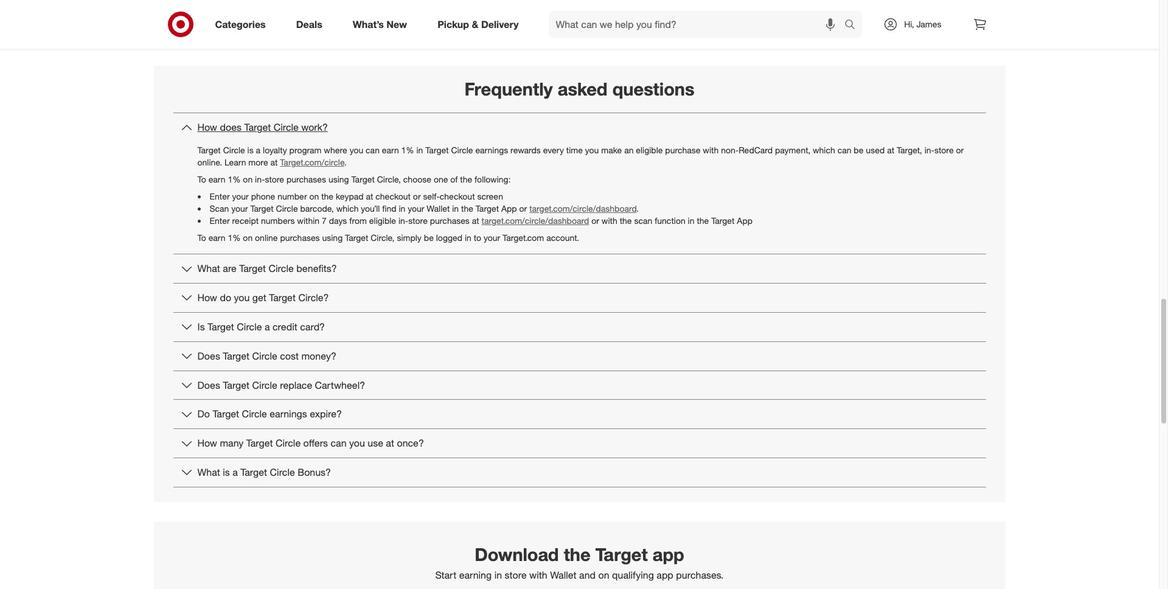 Task type: vqa. For each thing, say whether or not it's contained in the screenshot.
or
yes



Task type: describe. For each thing, give the bounding box(es) containing it.
in inside "target circle is a loyalty program where you can earn 1% in target circle earnings rewards every time you make an eligible purchase with non-redcard payment, which can be used at target, in-store or online. learn more at"
[[417, 145, 423, 155]]

you right "time"
[[586, 145, 599, 155]]

about
[[616, 6, 641, 18]]

in- inside enter your phone number on the keypad at checkout or self-checkout screen scan your target circle barcode, which you'll find in your wallet in the target app or target.com/circle/dashboard . enter receipt numbers within 7 days from eligible in-store purchases at target.com/circle/dashboard or with the scan function in the target app
[[399, 216, 409, 226]]

the right function
[[697, 216, 709, 226]]

what for what are target circle benefits?
[[198, 262, 220, 275]]

purchases.
[[677, 569, 724, 581]]

hi,
[[905, 19, 915, 29]]

scan
[[210, 203, 229, 214]]

to
[[474, 233, 482, 243]]

keypad
[[336, 191, 364, 202]]

circle down does
[[223, 145, 245, 155]]

delivery
[[482, 18, 519, 30]]

what for what is a target circle bonus?
[[198, 466, 220, 479]]

your up receipt
[[232, 203, 248, 214]]

what's
[[353, 18, 384, 30]]

rewards
[[511, 145, 541, 155]]

many
[[220, 437, 244, 449]]

download the target app start earning in store with wallet and on qualifying app purchases.
[[436, 544, 724, 581]]

the inside the "download the target app start earning in store with wallet and on qualifying app purchases."
[[564, 544, 591, 566]]

at right used
[[888, 145, 895, 155]]

store inside the "download the target app start earning in store with wallet and on qualifying app purchases."
[[505, 569, 527, 581]]

circle up 'of'
[[451, 145, 473, 155]]

2 checkout from the left
[[440, 191, 475, 202]]

1% for to earn 1% on in-store purchases using target circle, choose one of the following:
[[228, 174, 241, 185]]

card?
[[300, 321, 325, 333]]

1 horizontal spatial app
[[737, 216, 753, 226]]

or left self-
[[413, 191, 421, 202]]

credit
[[273, 321, 298, 333]]

target.com/circle
[[280, 157, 345, 167]]

the left scan
[[620, 216, 632, 226]]

simply
[[397, 233, 422, 243]]

is target circle a credit card?
[[198, 321, 325, 333]]

you right where on the left
[[350, 145, 364, 155]]

target circle is a loyalty program where you can earn 1% in target circle earnings rewards every time you make an eligible purchase with non-redcard payment, which can be used at target, in-store or online. learn more at
[[198, 145, 964, 167]]

numbers
[[261, 216, 295, 226]]

on up phone
[[243, 174, 253, 185]]

target down the from
[[345, 233, 369, 243]]

cost
[[280, 350, 299, 362]]

where
[[324, 145, 347, 155]]

target.com
[[503, 233, 544, 243]]

target.com/circle .
[[280, 157, 347, 167]]

0 vertical spatial purchases
[[287, 174, 326, 185]]

target inside the "download the target app start earning in store with wallet and on qualifying app purchases."
[[596, 544, 648, 566]]

target down screen
[[476, 203, 499, 214]]

frequently asked questions
[[465, 78, 695, 100]]

purchases inside enter your phone number on the keypad at checkout or self-checkout screen scan your target circle barcode, which you'll find in your wallet in the target app or target.com/circle/dashboard . enter receipt numbers within 7 days from eligible in-store purchases at target.com/circle/dashboard or with the scan function in the target app
[[430, 216, 470, 226]]

learn inside "target circle is a loyalty program where you can earn 1% in target circle earnings rewards every time you make an eligible purchase with non-redcard payment, which can be used at target, in-store or online. learn more at"
[[225, 157, 246, 167]]

the up logged
[[461, 203, 474, 214]]

circle?
[[299, 292, 329, 304]]

categories link
[[205, 11, 281, 38]]

an
[[625, 145, 634, 155]]

how many target circle offers can you use at once?
[[198, 437, 424, 449]]

pickup
[[438, 18, 469, 30]]

scan
[[635, 216, 653, 226]]

one
[[434, 174, 448, 185]]

target right are
[[239, 262, 266, 275]]

phone
[[251, 191, 275, 202]]

target right do
[[213, 408, 239, 420]]

1 enter from the top
[[210, 191, 230, 202]]

program
[[290, 145, 322, 155]]

target down phone
[[250, 203, 274, 214]]

target up one
[[426, 145, 449, 155]]

make
[[602, 145, 622, 155]]

target right is on the bottom left of page
[[208, 321, 234, 333]]

following:
[[475, 174, 511, 185]]

of
[[451, 174, 458, 185]]

search button
[[840, 11, 869, 40]]

1 vertical spatial target.com/circle/dashboard
[[482, 216, 590, 226]]

replace
[[280, 379, 312, 391]]

target,
[[897, 145, 923, 155]]

choose
[[404, 174, 432, 185]]

the right 'of'
[[460, 174, 473, 185]]

7
[[322, 216, 327, 226]]

2 enter from the top
[[210, 216, 230, 226]]

categories
[[215, 18, 266, 30]]

find
[[382, 203, 397, 214]]

with inside "target circle is a loyalty program where you can earn 1% in target circle earnings rewards every time you make an eligible purchase with non-redcard payment, which can be used at target, in-store or online. learn more at"
[[703, 145, 719, 155]]

hi, james
[[905, 19, 942, 29]]

your right to
[[484, 233, 501, 243]]

loyalty
[[263, 145, 287, 155]]

which inside enter your phone number on the keypad at checkout or self-checkout screen scan your target circle barcode, which you'll find in your wallet in the target app or target.com/circle/dashboard . enter receipt numbers within 7 days from eligible in-store purchases at target.com/circle/dashboard or with the scan function in the target app
[[336, 203, 359, 214]]

don't have a redcard yet? learn more about redcard
[[445, 6, 683, 18]]

to earn 1% on online purchases using target circle, simply be logged in to your target.com account.
[[198, 233, 580, 243]]

to for to earn 1% on in-store purchases using target circle, choose one of the following:
[[198, 174, 206, 185]]

what's new
[[353, 18, 407, 30]]

what are target circle benefits?
[[198, 262, 337, 275]]

a down the many
[[233, 466, 238, 479]]

to for to earn 1% on online purchases using target circle, simply be logged in to your target.com account.
[[198, 233, 206, 243]]

does for does target circle cost money?
[[198, 350, 220, 362]]

you inside the how do you get target circle? dropdown button
[[234, 292, 250, 304]]

download
[[475, 544, 559, 566]]

pickup & delivery link
[[427, 11, 534, 38]]

expire?
[[310, 408, 342, 420]]

wallet inside enter your phone number on the keypad at checkout or self-checkout screen scan your target circle barcode, which you'll find in your wallet in the target app or target.com/circle/dashboard . enter receipt numbers within 7 days from eligible in-store purchases at target.com/circle/dashboard or with the scan function in the target app
[[427, 203, 450, 214]]

receipt
[[232, 216, 259, 226]]

earn inside "target circle is a loyalty program where you can earn 1% in target circle earnings rewards every time you make an eligible purchase with non-redcard payment, which can be used at target, in-store or online. learn more at"
[[382, 145, 399, 155]]

circle up loyalty
[[274, 121, 299, 133]]

2 vertical spatial purchases
[[280, 233, 320, 243]]

0 horizontal spatial redcard
[[501, 6, 540, 18]]

deals link
[[286, 11, 338, 38]]

circle down get
[[237, 321, 262, 333]]

deals
[[296, 18, 323, 30]]

start
[[436, 569, 457, 581]]

how do you get target circle? button
[[173, 284, 987, 312]]

circle left offers
[[276, 437, 301, 449]]

target inside 'dropdown button'
[[223, 379, 250, 391]]

wallet inside the "download the target app start earning in store with wallet and on qualifying app purchases."
[[550, 569, 577, 581]]

does target circle cost money? button
[[173, 342, 987, 370]]

yet?
[[543, 6, 561, 18]]

circle left bonus?
[[270, 466, 295, 479]]

how many target circle offers can you use at once? button
[[173, 429, 987, 458]]

offers
[[304, 437, 328, 449]]

is inside dropdown button
[[223, 466, 230, 479]]

be inside "target circle is a loyalty program where you can earn 1% in target circle earnings rewards every time you make an eligible purchase with non-redcard payment, which can be used at target, in-store or online. learn more at"
[[854, 145, 864, 155]]

in right function
[[688, 216, 695, 226]]

circle inside enter your phone number on the keypad at checkout or self-checkout screen scan your target circle barcode, which you'll find in your wallet in the target app or target.com/circle/dashboard . enter receipt numbers within 7 days from eligible in-store purchases at target.com/circle/dashboard or with the scan function in the target app
[[276, 203, 298, 214]]

account.
[[547, 233, 580, 243]]

1 checkout from the left
[[376, 191, 411, 202]]

at inside how many target circle offers can you use at once? dropdown button
[[386, 437, 395, 449]]

a inside "target circle is a loyalty program where you can earn 1% in target circle earnings rewards every time you make an eligible purchase with non-redcard payment, which can be used at target, in-store or online. learn more at"
[[256, 145, 261, 155]]

target down the many
[[241, 466, 267, 479]]

learn more about redcard link
[[564, 6, 683, 20]]

days
[[329, 216, 347, 226]]

target.com/circle/dashboard link for .
[[530, 203, 637, 214]]

more inside "target circle is a loyalty program where you can earn 1% in target circle earnings rewards every time you make an eligible purchase with non-redcard payment, which can be used at target, in-store or online. learn more at"
[[249, 157, 268, 167]]

target.com/circle/dashboard link for or with the scan function in the target app
[[482, 216, 590, 226]]

time
[[567, 145, 583, 155]]

circle down 'online'
[[269, 262, 294, 275]]

or up 'target.com'
[[520, 203, 527, 214]]

have
[[470, 6, 490, 18]]

store inside "target circle is a loyalty program where you can earn 1% in target circle earnings rewards every time you make an eligible purchase with non-redcard payment, which can be used at target, in-store or online. learn more at"
[[935, 145, 954, 155]]

and
[[580, 569, 596, 581]]

money?
[[302, 350, 337, 362]]

new
[[387, 18, 407, 30]]

can inside dropdown button
[[331, 437, 347, 449]]

pickup & delivery
[[438, 18, 519, 30]]

purchase
[[666, 145, 701, 155]]

target up online.
[[198, 145, 221, 155]]

get
[[252, 292, 267, 304]]

screen
[[478, 191, 503, 202]]



Task type: locate. For each thing, give the bounding box(es) containing it.
1 horizontal spatial earnings
[[476, 145, 508, 155]]

how
[[198, 121, 217, 133], [198, 292, 217, 304], [198, 437, 217, 449]]

james
[[917, 19, 942, 29]]

target inside "dropdown button"
[[223, 350, 250, 362]]

more
[[591, 6, 613, 18], [249, 157, 268, 167]]

does
[[220, 121, 242, 133]]

more down loyalty
[[249, 157, 268, 167]]

earn down scan
[[209, 233, 226, 243]]

how for how does target circle work?
[[198, 121, 217, 133]]

a left credit
[[265, 321, 270, 333]]

bonus?
[[298, 466, 331, 479]]

is down the many
[[223, 466, 230, 479]]

1 vertical spatial enter
[[210, 216, 230, 226]]

which
[[813, 145, 836, 155], [336, 203, 359, 214]]

1 vertical spatial app
[[657, 569, 674, 581]]

you right do
[[234, 292, 250, 304]]

cartwheel?
[[315, 379, 365, 391]]

1% for to earn 1% on online purchases using target circle, simply be logged in to your target.com account.
[[228, 233, 241, 243]]

is inside "target circle is a loyalty program where you can earn 1% in target circle earnings rewards every time you make an eligible purchase with non-redcard payment, which can be used at target, in-store or online. learn more at"
[[248, 145, 254, 155]]

the
[[460, 174, 473, 185], [322, 191, 334, 202], [461, 203, 474, 214], [620, 216, 632, 226], [697, 216, 709, 226], [564, 544, 591, 566]]

redcard inside "target circle is a loyalty program where you can earn 1% in target circle earnings rewards every time you make an eligible purchase with non-redcard payment, which can be used at target, in-store or online. learn more at"
[[739, 145, 773, 155]]

within
[[297, 216, 320, 226]]

the up barcode,
[[322, 191, 334, 202]]

work?
[[302, 121, 328, 133]]

be
[[854, 145, 864, 155], [424, 233, 434, 243]]

barcode,
[[300, 203, 334, 214]]

how for how many target circle offers can you use at once?
[[198, 437, 217, 449]]

a left loyalty
[[256, 145, 261, 155]]

1 vertical spatial earn
[[209, 174, 226, 185]]

at
[[888, 145, 895, 155], [271, 157, 278, 167], [366, 191, 373, 202], [472, 216, 480, 226], [386, 437, 395, 449]]

earnings inside "target circle is a loyalty program where you can earn 1% in target circle earnings rewards every time you make an eligible purchase with non-redcard payment, which can be used at target, in-store or online. learn more at"
[[476, 145, 508, 155]]

be left used
[[854, 145, 864, 155]]

3 how from the top
[[198, 437, 217, 449]]

earnings down does target circle replace cartwheel?
[[270, 408, 307, 420]]

1 horizontal spatial learn
[[564, 6, 588, 18]]

in down 'of'
[[452, 203, 459, 214]]

app up purchases.
[[653, 544, 685, 566]]

does inside 'dropdown button'
[[198, 379, 220, 391]]

how inside the how do you get target circle? dropdown button
[[198, 292, 217, 304]]

0 horizontal spatial can
[[331, 437, 347, 449]]

target.com/circle/dashboard link
[[530, 203, 637, 214], [482, 216, 590, 226]]

or inside "target circle is a loyalty program where you can earn 1% in target circle earnings rewards every time you make an eligible purchase with non-redcard payment, which can be used at target, in-store or online. learn more at"
[[957, 145, 964, 155]]

0 vertical spatial eligible
[[636, 145, 663, 155]]

1% inside "target circle is a loyalty program where you can earn 1% in target circle earnings rewards every time you make an eligible purchase with non-redcard payment, which can be used at target, in-store or online. learn more at"
[[402, 145, 414, 155]]

target down is target circle a credit card?
[[223, 350, 250, 362]]

1 vertical spatial how
[[198, 292, 217, 304]]

checkout
[[376, 191, 411, 202], [440, 191, 475, 202]]

circle left cost
[[252, 350, 277, 362]]

circle inside "dropdown button"
[[252, 350, 277, 362]]

0 vertical spatial be
[[854, 145, 864, 155]]

at up to
[[472, 216, 480, 226]]

circle inside 'dropdown button'
[[252, 379, 277, 391]]

1 vertical spatial is
[[223, 466, 230, 479]]

0 vertical spatial using
[[329, 174, 349, 185]]

with left scan
[[602, 216, 618, 226]]

0 vertical spatial in-
[[925, 145, 935, 155]]

1 how from the top
[[198, 121, 217, 133]]

1 vertical spatial what
[[198, 466, 220, 479]]

0 vertical spatial is
[[248, 145, 254, 155]]

1 vertical spatial more
[[249, 157, 268, 167]]

circle
[[274, 121, 299, 133], [223, 145, 245, 155], [451, 145, 473, 155], [276, 203, 298, 214], [269, 262, 294, 275], [237, 321, 262, 333], [252, 350, 277, 362], [252, 379, 277, 391], [242, 408, 267, 420], [276, 437, 301, 449], [270, 466, 295, 479]]

more left about
[[591, 6, 613, 18]]

0 vertical spatial learn
[[564, 6, 588, 18]]

is left loyalty
[[248, 145, 254, 155]]

enter your phone number on the keypad at checkout or self-checkout screen scan your target circle barcode, which you'll find in your wallet in the target app or target.com/circle/dashboard . enter receipt numbers within 7 days from eligible in-store purchases at target.com/circle/dashboard or with the scan function in the target app
[[210, 191, 753, 226]]

which right payment,
[[813, 145, 836, 155]]

1 horizontal spatial in-
[[399, 216, 409, 226]]

can left used
[[838, 145, 852, 155]]

to
[[198, 174, 206, 185], [198, 233, 206, 243]]

1 vertical spatial be
[[424, 233, 434, 243]]

a
[[493, 6, 498, 18], [256, 145, 261, 155], [265, 321, 270, 333], [233, 466, 238, 479]]

the up and on the bottom of page
[[564, 544, 591, 566]]

0 vertical spatial does
[[198, 350, 220, 362]]

1 vertical spatial target.com/circle/dashboard link
[[482, 216, 590, 226]]

purchases down within at the top of page
[[280, 233, 320, 243]]

in right earning
[[495, 569, 502, 581]]

at down loyalty
[[271, 157, 278, 167]]

What can we help you find? suggestions appear below search field
[[549, 11, 848, 38]]

1 vertical spatial to
[[198, 233, 206, 243]]

be right simply
[[424, 233, 434, 243]]

earn for to earn 1% on online purchases using target circle, simply be logged in to your target.com account.
[[209, 233, 226, 243]]

how left do
[[198, 292, 217, 304]]

1 to from the top
[[198, 174, 206, 185]]

target up qualifying
[[596, 544, 648, 566]]

1 vertical spatial using
[[322, 233, 343, 243]]

can right offers
[[331, 437, 347, 449]]

earn
[[382, 145, 399, 155], [209, 174, 226, 185], [209, 233, 226, 243]]

store inside enter your phone number on the keypad at checkout or self-checkout screen scan your target circle barcode, which you'll find in your wallet in the target app or target.com/circle/dashboard . enter receipt numbers within 7 days from eligible in-store purchases at target.com/circle/dashboard or with the scan function in the target app
[[409, 216, 428, 226]]

circle up the many
[[242, 408, 267, 420]]

at up 'you'll'
[[366, 191, 373, 202]]

to earn 1% on in-store purchases using target circle, choose one of the following:
[[198, 174, 511, 185]]

checkout down 'of'
[[440, 191, 475, 202]]

1 vertical spatial does
[[198, 379, 220, 391]]

0 horizontal spatial be
[[424, 233, 434, 243]]

0 horizontal spatial checkout
[[376, 191, 411, 202]]

0 horizontal spatial .
[[345, 157, 347, 167]]

non-
[[722, 145, 739, 155]]

number
[[278, 191, 307, 202]]

in right find
[[399, 203, 406, 214]]

2 horizontal spatial in-
[[925, 145, 935, 155]]

0 vertical spatial more
[[591, 6, 613, 18]]

does target circle replace cartwheel? button
[[173, 371, 987, 400]]

logged
[[436, 233, 463, 243]]

store down download at left bottom
[[505, 569, 527, 581]]

with inside enter your phone number on the keypad at checkout or self-checkout screen scan your target circle barcode, which you'll find in your wallet in the target app or target.com/circle/dashboard . enter receipt numbers within 7 days from eligible in-store purchases at target.com/circle/dashboard or with the scan function in the target app
[[602, 216, 618, 226]]

0 vertical spatial how
[[198, 121, 217, 133]]

learn right online.
[[225, 157, 246, 167]]

circle, left choose
[[377, 174, 401, 185]]

0 horizontal spatial which
[[336, 203, 359, 214]]

1 vertical spatial learn
[[225, 157, 246, 167]]

0 vertical spatial what
[[198, 262, 220, 275]]

function
[[655, 216, 686, 226]]

how inside how does target circle work? dropdown button
[[198, 121, 217, 133]]

in left to
[[465, 233, 472, 243]]

does down is on the bottom left of page
[[198, 350, 220, 362]]

a right have at top
[[493, 6, 498, 18]]

target.com/circle/dashboard up account.
[[530, 203, 637, 214]]

what down the many
[[198, 466, 220, 479]]

0 horizontal spatial app
[[502, 203, 517, 214]]

in
[[417, 145, 423, 155], [399, 203, 406, 214], [452, 203, 459, 214], [688, 216, 695, 226], [465, 233, 472, 243], [495, 569, 502, 581]]

using down days at the left top
[[322, 233, 343, 243]]

1% down receipt
[[228, 233, 241, 243]]

target inside dropdown button
[[269, 292, 296, 304]]

asked
[[558, 78, 608, 100]]

2 vertical spatial with
[[530, 569, 548, 581]]

1 horizontal spatial can
[[366, 145, 380, 155]]

target.com/circle/dashboard link up 'target.com'
[[482, 216, 590, 226]]

2 horizontal spatial can
[[838, 145, 852, 155]]

2 what from the top
[[198, 466, 220, 479]]

0 vertical spatial .
[[345, 157, 347, 167]]

what is a target circle bonus?
[[198, 466, 331, 479]]

don't
[[445, 6, 467, 18]]

1 vertical spatial 1%
[[228, 174, 241, 185]]

0 vertical spatial app
[[502, 203, 517, 214]]

on down receipt
[[243, 233, 253, 243]]

1 horizontal spatial which
[[813, 145, 836, 155]]

. up scan
[[637, 203, 639, 214]]

do target circle earnings expire? button
[[173, 400, 987, 429]]

what is a target circle bonus? button
[[173, 458, 987, 487]]

0 horizontal spatial in-
[[255, 174, 265, 185]]

eligible inside enter your phone number on the keypad at checkout or self-checkout screen scan your target circle barcode, which you'll find in your wallet in the target app or target.com/circle/dashboard . enter receipt numbers within 7 days from eligible in-store purchases at target.com/circle/dashboard or with the scan function in the target app
[[369, 216, 396, 226]]

circle, left simply
[[371, 233, 395, 243]]

earn for to earn 1% on in-store purchases using target circle, choose one of the following:
[[209, 174, 226, 185]]

1 does from the top
[[198, 350, 220, 362]]

target right function
[[712, 216, 735, 226]]

how left the many
[[198, 437, 217, 449]]

0 horizontal spatial wallet
[[427, 203, 450, 214]]

learn right yet?
[[564, 6, 588, 18]]

you'll
[[361, 203, 380, 214]]

use
[[368, 437, 384, 449]]

2 horizontal spatial redcard
[[739, 145, 773, 155]]

0 vertical spatial target.com/circle/dashboard
[[530, 203, 637, 214]]

2 vertical spatial 1%
[[228, 233, 241, 243]]

search
[[840, 19, 869, 31]]

how for how do you get target circle?
[[198, 292, 217, 304]]

0 vertical spatial 1%
[[402, 145, 414, 155]]

0 vertical spatial to
[[198, 174, 206, 185]]

or left scan
[[592, 216, 600, 226]]

1 horizontal spatial be
[[854, 145, 864, 155]]

0 horizontal spatial with
[[530, 569, 548, 581]]

eligible right an
[[636, 145, 663, 155]]

. inside enter your phone number on the keypad at checkout or self-checkout screen scan your target circle barcode, which you'll find in your wallet in the target app or target.com/circle/dashboard . enter receipt numbers within 7 days from eligible in-store purchases at target.com/circle/dashboard or with the scan function in the target app
[[637, 203, 639, 214]]

target.com/circle/dashboard
[[530, 203, 637, 214], [482, 216, 590, 226]]

eligible
[[636, 145, 663, 155], [369, 216, 396, 226]]

0 horizontal spatial is
[[223, 466, 230, 479]]

does for does target circle replace cartwheel?
[[198, 379, 220, 391]]

2 how from the top
[[198, 292, 217, 304]]

0 vertical spatial which
[[813, 145, 836, 155]]

in- right target,
[[925, 145, 935, 155]]

earnings
[[476, 145, 508, 155], [270, 408, 307, 420]]

does target circle replace cartwheel?
[[198, 379, 365, 391]]

1 horizontal spatial redcard
[[644, 6, 683, 18]]

2 to from the top
[[198, 233, 206, 243]]

which inside "target circle is a loyalty program where you can earn 1% in target circle earnings rewards every time you make an eligible purchase with non-redcard payment, which can be used at target, in-store or online. learn more at"
[[813, 145, 836, 155]]

with inside the "download the target app start earning in store with wallet and on qualifying app purchases."
[[530, 569, 548, 581]]

eligible down find
[[369, 216, 396, 226]]

on
[[243, 174, 253, 185], [310, 191, 319, 202], [243, 233, 253, 243], [599, 569, 610, 581]]

1 vertical spatial with
[[602, 216, 618, 226]]

1 vertical spatial circle,
[[371, 233, 395, 243]]

earning
[[459, 569, 492, 581]]

0 horizontal spatial earnings
[[270, 408, 307, 420]]

do target circle earnings expire?
[[198, 408, 342, 420]]

2 vertical spatial in-
[[399, 216, 409, 226]]

or
[[957, 145, 964, 155], [413, 191, 421, 202], [520, 203, 527, 214], [592, 216, 600, 226]]

target right the many
[[246, 437, 273, 449]]

target.com/circle link
[[280, 157, 345, 167]]

is
[[248, 145, 254, 155], [223, 466, 230, 479]]

1 horizontal spatial checkout
[[440, 191, 475, 202]]

wallet left and on the bottom of page
[[550, 569, 577, 581]]

what are target circle benefits? button
[[173, 255, 987, 283]]

0 vertical spatial earnings
[[476, 145, 508, 155]]

target up keypad
[[352, 174, 375, 185]]

payment,
[[776, 145, 811, 155]]

1 horizontal spatial more
[[591, 6, 613, 18]]

you inside how many target circle offers can you use at once? dropdown button
[[349, 437, 365, 449]]

0 vertical spatial with
[[703, 145, 719, 155]]

target down does target circle cost money? on the bottom of page
[[223, 379, 250, 391]]

at right use
[[386, 437, 395, 449]]

how left does
[[198, 121, 217, 133]]

does
[[198, 350, 220, 362], [198, 379, 220, 391]]

1 vertical spatial which
[[336, 203, 359, 214]]

1 vertical spatial app
[[737, 216, 753, 226]]

0 vertical spatial enter
[[210, 191, 230, 202]]

1 horizontal spatial with
[[602, 216, 618, 226]]

1 horizontal spatial wallet
[[550, 569, 577, 581]]

eligible inside "target circle is a loyalty program where you can earn 1% in target circle earnings rewards every time you make an eligible purchase with non-redcard payment, which can be used at target, in-store or online. learn more at"
[[636, 145, 663, 155]]

earnings inside dropdown button
[[270, 408, 307, 420]]

2 horizontal spatial with
[[703, 145, 719, 155]]

1% up choose
[[402, 145, 414, 155]]

online
[[255, 233, 278, 243]]

0 vertical spatial target.com/circle/dashboard link
[[530, 203, 637, 214]]

your down self-
[[408, 203, 425, 214]]

store up phone
[[265, 174, 284, 185]]

online.
[[198, 157, 222, 167]]

every
[[543, 145, 564, 155]]

earn down online.
[[209, 174, 226, 185]]

1 vertical spatial earnings
[[270, 408, 307, 420]]

do
[[198, 408, 210, 420]]

in- up simply
[[399, 216, 409, 226]]

circle,
[[377, 174, 401, 185], [371, 233, 395, 243]]

0 horizontal spatial learn
[[225, 157, 246, 167]]

how inside how many target circle offers can you use at once? dropdown button
[[198, 437, 217, 449]]

0 vertical spatial circle,
[[377, 174, 401, 185]]

0 vertical spatial app
[[653, 544, 685, 566]]

1 vertical spatial in-
[[255, 174, 265, 185]]

redcard left yet?
[[501, 6, 540, 18]]

using up keypad
[[329, 174, 349, 185]]

redcard left payment,
[[739, 145, 773, 155]]

frequently
[[465, 78, 553, 100]]

in inside the "download the target app start earning in store with wallet and on qualifying app purchases."
[[495, 569, 502, 581]]

on inside enter your phone number on the keypad at checkout or self-checkout screen scan your target circle barcode, which you'll find in your wallet in the target app or target.com/circle/dashboard . enter receipt numbers within 7 days from eligible in-store purchases at target.com/circle/dashboard or with the scan function in the target app
[[310, 191, 319, 202]]

in- inside "target circle is a loyalty program where you can earn 1% in target circle earnings rewards every time you make an eligible purchase with non-redcard payment, which can be used at target, in-store or online. learn more at"
[[925, 145, 935, 155]]

how do you get target circle?
[[198, 292, 329, 304]]

2 vertical spatial how
[[198, 437, 217, 449]]

from
[[350, 216, 367, 226]]

circle down number
[[276, 203, 298, 214]]

qualifying
[[612, 569, 654, 581]]

enter down scan
[[210, 216, 230, 226]]

0 horizontal spatial eligible
[[369, 216, 396, 226]]

0 horizontal spatial more
[[249, 157, 268, 167]]

. down where on the left
[[345, 157, 347, 167]]

are
[[223, 262, 237, 275]]

1 what from the top
[[198, 262, 220, 275]]

1 vertical spatial wallet
[[550, 569, 577, 581]]

or right target,
[[957, 145, 964, 155]]

0 vertical spatial earn
[[382, 145, 399, 155]]

on right and on the bottom of page
[[599, 569, 610, 581]]

does inside "dropdown button"
[[198, 350, 220, 362]]

on inside the "download the target app start earning in store with wallet and on qualifying app purchases."
[[599, 569, 610, 581]]

2 vertical spatial earn
[[209, 233, 226, 243]]

1% up scan
[[228, 174, 241, 185]]

self-
[[423, 191, 440, 202]]

does up do
[[198, 379, 220, 391]]

0 vertical spatial wallet
[[427, 203, 450, 214]]

2 does from the top
[[198, 379, 220, 391]]

1 vertical spatial purchases
[[430, 216, 470, 226]]

1 horizontal spatial eligible
[[636, 145, 663, 155]]

1 horizontal spatial .
[[637, 203, 639, 214]]

1 vertical spatial eligible
[[369, 216, 396, 226]]

your left phone
[[232, 191, 249, 202]]

purchases down target.com/circle
[[287, 174, 326, 185]]

earnings up following:
[[476, 145, 508, 155]]

earn up to earn 1% on in-store purchases using target circle, choose one of the following:
[[382, 145, 399, 155]]

what left are
[[198, 262, 220, 275]]

learn
[[564, 6, 588, 18], [225, 157, 246, 167]]

1 vertical spatial .
[[637, 203, 639, 214]]

with
[[703, 145, 719, 155], [602, 216, 618, 226], [530, 569, 548, 581]]

1 horizontal spatial is
[[248, 145, 254, 155]]

on up barcode,
[[310, 191, 319, 202]]

target right does
[[244, 121, 271, 133]]

purchases up logged
[[430, 216, 470, 226]]



